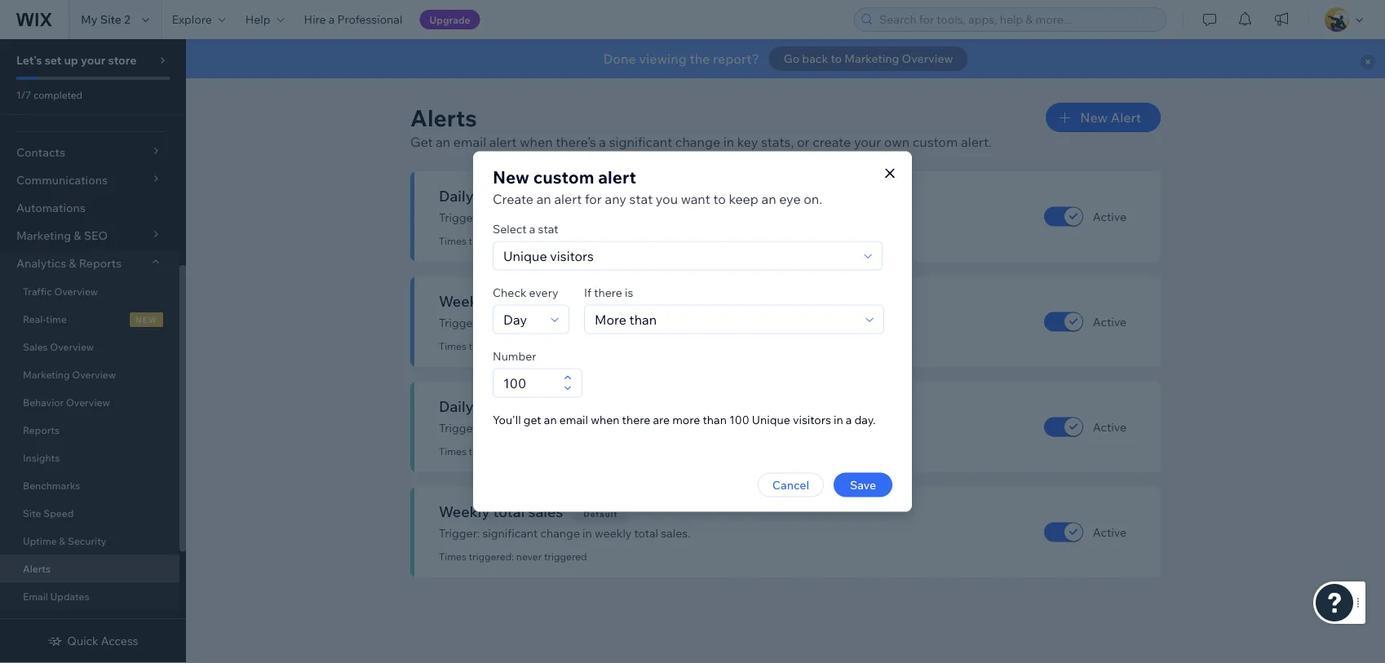 Task type: vqa. For each thing, say whether or not it's contained in the screenshot.
2nd triggered:
yes



Task type: locate. For each thing, give the bounding box(es) containing it.
in inside alerts get an email alert when there's a significant change in key stats, or create your own custom alert.
[[724, 134, 735, 150]]

significant
[[609, 134, 673, 150], [483, 211, 538, 225], [483, 316, 538, 330], [483, 421, 538, 435], [483, 526, 538, 541]]

trigger: down daily total sales
[[439, 421, 480, 435]]

go back to marketing overview button
[[769, 47, 968, 71]]

site left speed
[[23, 507, 41, 519]]

you
[[656, 191, 678, 207]]

1 vertical spatial marketing
[[23, 368, 70, 381]]

site left 2
[[100, 12, 122, 27]]

when left there's
[[520, 134, 553, 150]]

triggered: down check every field at the left of the page
[[469, 340, 514, 353]]

never down get
[[516, 446, 542, 458]]

quick access
[[67, 634, 138, 648]]

hire a professional link
[[294, 0, 412, 39]]

email inside alerts get an email alert when there's a significant change in key stats, or create your own custom alert.
[[454, 134, 486, 150]]

sales for weekly total sales
[[528, 502, 563, 521]]

new for alert
[[1081, 109, 1108, 126]]

triggered: down daily site sessions
[[469, 235, 514, 247]]

2 times from the top
[[439, 340, 467, 353]]

times left select
[[439, 235, 467, 247]]

0 vertical spatial weekly
[[595, 316, 632, 330]]

default
[[585, 193, 620, 203], [601, 298, 636, 308], [568, 404, 602, 414], [584, 509, 618, 519]]

alerts for alerts
[[23, 563, 51, 575]]

new inside button
[[1081, 109, 1108, 126]]

alert up trigger: significant change in daily site sessions. at the left of the page
[[554, 191, 582, 207]]

significant down daily total sales
[[483, 421, 538, 435]]

sales.
[[649, 421, 679, 435], [661, 526, 691, 541]]

email
[[23, 590, 48, 603]]

weekly for weekly site sessions
[[439, 292, 490, 310]]

& right uptime
[[59, 535, 65, 547]]

in for daily site sessions
[[583, 211, 592, 225]]

viewing
[[639, 51, 687, 67]]

alerts inside alerts get an email alert when there's a significant change in key stats, or create your own custom alert.
[[410, 103, 477, 132]]

4 triggered from the top
[[544, 551, 587, 563]]

1 vertical spatial reports
[[23, 424, 60, 436]]

change
[[676, 134, 721, 150], [541, 211, 580, 225], [541, 316, 580, 330], [541, 421, 580, 435], [541, 526, 580, 541]]

significant down the weekly site sessions on the left top of page
[[483, 316, 538, 330]]

an
[[436, 134, 451, 150], [537, 191, 551, 207], [762, 191, 777, 207], [544, 413, 557, 427]]

than
[[703, 413, 727, 427]]

daily
[[595, 211, 620, 225], [595, 421, 620, 435]]

1 vertical spatial daily
[[595, 421, 620, 435]]

1 horizontal spatial stat
[[630, 191, 653, 207]]

2 times triggered: never triggered from the top
[[439, 340, 587, 353]]

& for security
[[59, 535, 65, 547]]

stat right the any
[[630, 191, 653, 207]]

1/7 completed
[[16, 89, 83, 101]]

change for weekly total sales
[[541, 526, 580, 541]]

trigger: significant change in daily total sales.
[[439, 421, 679, 435]]

total
[[477, 397, 509, 415], [623, 421, 647, 435], [493, 502, 525, 521], [635, 526, 659, 541]]

triggered: down weekly total sales
[[469, 551, 514, 563]]

3 never from the top
[[516, 446, 542, 458]]

0 horizontal spatial to
[[714, 191, 726, 207]]

0 vertical spatial new
[[1081, 109, 1108, 126]]

1 vertical spatial daily
[[439, 397, 474, 415]]

to right back
[[831, 51, 842, 66]]

2 daily from the top
[[595, 421, 620, 435]]

2 vertical spatial alert
[[554, 191, 582, 207]]

0 horizontal spatial marketing
[[23, 368, 70, 381]]

a right there's
[[599, 134, 606, 150]]

marketing inside sidebar element
[[23, 368, 70, 381]]

1 vertical spatial site
[[23, 507, 41, 519]]

new inside new custom alert create an alert for any stat you want to keep an eye on.
[[493, 166, 530, 188]]

alert
[[489, 134, 517, 150], [598, 166, 636, 188], [554, 191, 582, 207]]

1 never from the top
[[516, 235, 542, 247]]

quick access button
[[48, 634, 138, 649]]

1 vertical spatial alerts
[[23, 563, 51, 575]]

times triggered: never triggered down weekly total sales
[[439, 551, 587, 563]]

new up "create"
[[493, 166, 530, 188]]

2 triggered from the top
[[544, 340, 587, 353]]

1 vertical spatial sales.
[[661, 526, 691, 541]]

1 vertical spatial sales
[[528, 502, 563, 521]]

times triggered: never triggered down check every field at the left of the page
[[439, 340, 587, 353]]

0 vertical spatial alerts
[[410, 103, 477, 132]]

triggered down trigger: significant change in weekly site sessions.
[[544, 340, 587, 353]]

2 trigger: from the top
[[439, 316, 480, 330]]

trigger: for weekly total sales
[[439, 526, 480, 541]]

let's
[[16, 53, 42, 67]]

in for weekly total sales
[[583, 526, 592, 541]]

1 active from the top
[[1093, 209, 1127, 224]]

for
[[585, 191, 602, 207]]

custom up for
[[533, 166, 594, 188]]

1 vertical spatial custom
[[533, 166, 594, 188]]

2 never from the top
[[516, 340, 542, 353]]

a inside alerts get an email alert when there's a significant change in key stats, or create your own custom alert.
[[599, 134, 606, 150]]

0 vertical spatial email
[[454, 134, 486, 150]]

reports up traffic overview link
[[79, 256, 122, 271]]

1 vertical spatial stat
[[538, 222, 559, 236]]

daily down the any
[[595, 211, 620, 225]]

reports inside 'dropdown button'
[[79, 256, 122, 271]]

1 horizontal spatial when
[[591, 413, 620, 427]]

sales. for daily total sales
[[649, 421, 679, 435]]

triggered down trigger: significant change in daily site sessions. at the left of the page
[[544, 235, 587, 247]]

change down every
[[541, 316, 580, 330]]

triggered down the trigger: significant change in weekly total sales.
[[544, 551, 587, 563]]

3 trigger: from the top
[[439, 421, 480, 435]]

email
[[454, 134, 486, 150], [560, 413, 588, 427]]

up
[[64, 53, 78, 67]]

active
[[1093, 209, 1127, 224], [1093, 315, 1127, 329], [1093, 420, 1127, 434], [1093, 525, 1127, 539]]

0 vertical spatial reports
[[79, 256, 122, 271]]

you'll get an email when there are more than 100 unique visitors in a day.
[[493, 413, 876, 427]]

3 times triggered: never triggered from the top
[[439, 446, 587, 458]]

weekly
[[439, 292, 490, 310], [439, 502, 490, 521]]

change inside alerts get an email alert when there's a significant change in key stats, or create your own custom alert.
[[676, 134, 721, 150]]

0 vertical spatial stat
[[630, 191, 653, 207]]

marketing right back
[[845, 51, 900, 66]]

is
[[625, 285, 634, 299]]

3 triggered from the top
[[544, 446, 587, 458]]

1 horizontal spatial reports
[[79, 256, 122, 271]]

times triggered: never triggered for weekly total sales
[[439, 551, 587, 563]]

default for daily site sessions
[[585, 193, 620, 203]]

4 times from the top
[[439, 551, 467, 563]]

4 active from the top
[[1093, 525, 1127, 539]]

0 horizontal spatial &
[[59, 535, 65, 547]]

triggered:
[[469, 235, 514, 247], [469, 340, 514, 353], [469, 446, 514, 458], [469, 551, 514, 563]]

trigger: down the weekly site sessions on the left top of page
[[439, 316, 480, 330]]

0 vertical spatial daily
[[439, 186, 474, 205]]

2 weekly from the top
[[439, 502, 490, 521]]

alerts inside sidebar element
[[23, 563, 51, 575]]

there right 'if'
[[594, 285, 623, 299]]

1 weekly from the top
[[439, 292, 490, 310]]

0 vertical spatial there
[[594, 285, 623, 299]]

alert up the any
[[598, 166, 636, 188]]

Select a stat field
[[499, 242, 859, 270]]

default for daily total sales
[[568, 404, 602, 414]]

0 vertical spatial marketing
[[845, 51, 900, 66]]

marketing overview
[[23, 368, 116, 381]]

trigger: for weekly site sessions
[[439, 316, 480, 330]]

0 vertical spatial sessions.
[[644, 211, 693, 225]]

0 horizontal spatial custom
[[533, 166, 594, 188]]

triggered: down you'll
[[469, 446, 514, 458]]

default for weekly site sessions
[[601, 298, 636, 308]]

0 vertical spatial sales
[[512, 397, 547, 415]]

2 daily from the top
[[439, 397, 474, 415]]

1 vertical spatial new
[[493, 166, 530, 188]]

3 times from the top
[[439, 446, 467, 458]]

your right up on the top left
[[81, 53, 105, 67]]

1 horizontal spatial email
[[560, 413, 588, 427]]

default up trigger: significant change in daily total sales.
[[568, 404, 602, 414]]

times triggered: never triggered down "create"
[[439, 235, 587, 247]]

sessions. down select a stat field
[[656, 316, 704, 330]]

change right select
[[541, 211, 580, 225]]

professional
[[337, 12, 403, 27]]

0 horizontal spatial new
[[493, 166, 530, 188]]

& inside 'dropdown button'
[[69, 256, 76, 271]]

1 horizontal spatial alert
[[554, 191, 582, 207]]

0 vertical spatial alert
[[489, 134, 517, 150]]

0 horizontal spatial site
[[23, 507, 41, 519]]

times
[[439, 235, 467, 247], [439, 340, 467, 353], [439, 446, 467, 458], [439, 551, 467, 563]]

stats,
[[761, 134, 794, 150]]

sessions up trigger: significant change in weekly site sessions.
[[522, 292, 581, 310]]

of
[[47, 104, 58, 118]]

weekly for sales
[[595, 526, 632, 541]]

2 active from the top
[[1093, 315, 1127, 329]]

1 triggered: from the top
[[469, 235, 514, 247]]

0 vertical spatial daily
[[595, 211, 620, 225]]

1 vertical spatial email
[[560, 413, 588, 427]]

0 horizontal spatial your
[[81, 53, 105, 67]]

site
[[100, 12, 122, 27], [23, 507, 41, 519]]

1 weekly from the top
[[595, 316, 632, 330]]

a right select
[[529, 222, 536, 236]]

trigger: down daily site sessions
[[439, 211, 480, 225]]

1 vertical spatial weekly
[[439, 502, 490, 521]]

0 vertical spatial weekly
[[439, 292, 490, 310]]

change down weekly total sales
[[541, 526, 580, 541]]

triggered for daily total sales
[[544, 446, 587, 458]]

site left every
[[493, 292, 518, 310]]

0 horizontal spatial email
[[454, 134, 486, 150]]

daily left you'll
[[439, 397, 474, 415]]

1 horizontal spatial site
[[100, 12, 122, 27]]

triggered: for daily site sessions
[[469, 235, 514, 247]]

alerts for alerts get an email alert when there's a significant change in key stats, or create your own custom alert.
[[410, 103, 477, 132]]

triggered
[[544, 235, 587, 247], [544, 340, 587, 353], [544, 446, 587, 458], [544, 551, 587, 563]]

behavior
[[23, 396, 64, 408]]

4 times triggered: never triggered from the top
[[439, 551, 587, 563]]

active for weekly site sessions
[[1093, 315, 1127, 329]]

times for daily total sales
[[439, 446, 467, 458]]

significant inside alerts get an email alert when there's a significant change in key stats, or create your own custom alert.
[[609, 134, 673, 150]]

traffic overview link
[[0, 277, 180, 305]]

never down trigger: significant change in daily site sessions. at the left of the page
[[516, 235, 542, 247]]

your inside sidebar element
[[81, 53, 105, 67]]

default up trigger: significant change in daily site sessions. at the left of the page
[[585, 193, 620, 203]]

1 vertical spatial sessions.
[[656, 316, 704, 330]]

0 vertical spatial to
[[831, 51, 842, 66]]

0 vertical spatial custom
[[913, 134, 958, 150]]

sessions up select a stat
[[506, 186, 565, 205]]

there left are
[[622, 413, 651, 427]]

weekly for sessions
[[595, 316, 632, 330]]

1 daily from the top
[[595, 211, 620, 225]]

1 vertical spatial your
[[854, 134, 882, 150]]

alert.
[[961, 134, 992, 150]]

never down the trigger: significant change in weekly total sales.
[[516, 551, 542, 563]]

1 daily from the top
[[439, 186, 474, 205]]

significant for daily site sessions
[[483, 211, 538, 225]]

1 vertical spatial there
[[622, 413, 651, 427]]

1 horizontal spatial your
[[854, 134, 882, 150]]

1 vertical spatial &
[[59, 535, 65, 547]]

1 horizontal spatial &
[[69, 256, 76, 271]]

daily for daily total sales
[[439, 397, 474, 415]]

0 vertical spatial site
[[100, 12, 122, 27]]

0 horizontal spatial when
[[520, 134, 553, 150]]

2 weekly from the top
[[595, 526, 632, 541]]

alerts link
[[0, 555, 180, 583]]

times down daily total sales
[[439, 446, 467, 458]]

daily for sales
[[595, 421, 620, 435]]

never down check every field at the left of the page
[[516, 340, 542, 353]]

triggered: for weekly site sessions
[[469, 340, 514, 353]]

trigger: for daily site sessions
[[439, 211, 480, 225]]

sessions. for daily site sessions
[[644, 211, 693, 225]]

2 horizontal spatial alert
[[598, 166, 636, 188]]

triggered for daily site sessions
[[544, 235, 587, 247]]

triggered for weekly site sessions
[[544, 340, 587, 353]]

to inside button
[[831, 51, 842, 66]]

daily left "create"
[[439, 186, 474, 205]]

4 trigger: from the top
[[439, 526, 480, 541]]

0 vertical spatial sales.
[[649, 421, 679, 435]]

times triggered: never triggered
[[439, 235, 587, 247], [439, 340, 587, 353], [439, 446, 587, 458], [439, 551, 587, 563]]

0 vertical spatial sessions
[[506, 186, 565, 205]]

1 times from the top
[[439, 235, 467, 247]]

custom
[[913, 134, 958, 150], [533, 166, 594, 188]]

traffic
[[23, 285, 52, 297]]

to
[[831, 51, 842, 66], [714, 191, 726, 207]]

never for daily total sales
[[516, 446, 542, 458]]

change left key
[[676, 134, 721, 150]]

3 active from the top
[[1093, 420, 1127, 434]]

sales up trigger: significant change in daily total sales.
[[512, 397, 547, 415]]

automations
[[16, 201, 86, 215]]

reports up insights
[[23, 424, 60, 436]]

default right 'if'
[[601, 298, 636, 308]]

sessions. down you
[[644, 211, 693, 225]]

0 vertical spatial your
[[81, 53, 105, 67]]

0 vertical spatial &
[[69, 256, 76, 271]]

1 horizontal spatial to
[[831, 51, 842, 66]]

trigger: down weekly total sales
[[439, 526, 480, 541]]

your left the own
[[854, 134, 882, 150]]

to right want
[[714, 191, 726, 207]]

1 horizontal spatial alerts
[[410, 103, 477, 132]]

alert inside alerts get an email alert when there's a significant change in key stats, or create your own custom alert.
[[489, 134, 517, 150]]

1 trigger: from the top
[[439, 211, 480, 225]]

an inside alerts get an email alert when there's a significant change in key stats, or create your own custom alert.
[[436, 134, 451, 150]]

4 triggered: from the top
[[469, 551, 514, 563]]

sales overview link
[[0, 333, 180, 361]]

back
[[802, 51, 829, 66]]

daily
[[439, 186, 474, 205], [439, 397, 474, 415]]

sales up the trigger: significant change in weekly total sales.
[[528, 502, 563, 521]]

triggered down trigger: significant change in daily total sales.
[[544, 446, 587, 458]]

trigger:
[[439, 211, 480, 225], [439, 316, 480, 330], [439, 421, 480, 435], [439, 526, 480, 541]]

1 vertical spatial to
[[714, 191, 726, 207]]

3 triggered: from the top
[[469, 446, 514, 458]]

times for weekly total sales
[[439, 551, 467, 563]]

sale
[[60, 104, 84, 118]]

1 horizontal spatial custom
[[913, 134, 958, 150]]

alerts up the email
[[23, 563, 51, 575]]

0 horizontal spatial alerts
[[23, 563, 51, 575]]

times down weekly total sales
[[439, 551, 467, 563]]

marketing
[[845, 51, 900, 66], [23, 368, 70, 381]]

1 vertical spatial weekly
[[595, 526, 632, 541]]

times triggered: never triggered down you'll
[[439, 446, 587, 458]]

stat
[[630, 191, 653, 207], [538, 222, 559, 236]]

& up traffic overview
[[69, 256, 76, 271]]

marketing up behavior
[[23, 368, 70, 381]]

sales. for weekly total sales
[[661, 526, 691, 541]]

times left the number
[[439, 340, 467, 353]]

significant down "create"
[[483, 211, 538, 225]]

1 times triggered: never triggered from the top
[[439, 235, 587, 247]]

0 horizontal spatial alert
[[489, 134, 517, 150]]

stat right select
[[538, 222, 559, 236]]

site
[[477, 186, 502, 205], [623, 211, 642, 225], [493, 292, 518, 310], [635, 316, 654, 330]]

custom right the own
[[913, 134, 958, 150]]

sessions for daily site sessions
[[506, 186, 565, 205]]

the
[[690, 51, 710, 67]]

custom inside alerts get an email alert when there's a significant change in key stats, or create your own custom alert.
[[913, 134, 958, 150]]

analytics
[[16, 256, 66, 271]]

daily left are
[[595, 421, 620, 435]]

upgrade button
[[420, 10, 480, 29]]

change right you'll
[[541, 421, 580, 435]]

reports
[[79, 256, 122, 271], [23, 424, 60, 436]]

If there is field
[[590, 306, 861, 333]]

2 triggered: from the top
[[469, 340, 514, 353]]

sales
[[512, 397, 547, 415], [528, 502, 563, 521]]

significant down weekly total sales
[[483, 526, 538, 541]]

overview inside button
[[902, 51, 954, 66]]

uptime
[[23, 535, 57, 547]]

default up the trigger: significant change in weekly total sales.
[[584, 509, 618, 519]]

significant up new custom alert create an alert for any stat you want to keep an eye on.
[[609, 134, 673, 150]]

4 never from the top
[[516, 551, 542, 563]]

when left are
[[591, 413, 620, 427]]

own
[[884, 134, 910, 150]]

1 horizontal spatial new
[[1081, 109, 1108, 126]]

1 horizontal spatial marketing
[[845, 51, 900, 66]]

alert up daily site sessions
[[489, 134, 517, 150]]

to inside new custom alert create an alert for any stat you want to keep an eye on.
[[714, 191, 726, 207]]

0 vertical spatial when
[[520, 134, 553, 150]]

1 vertical spatial sessions
[[522, 292, 581, 310]]

alerts up get
[[410, 103, 477, 132]]

new left alert
[[1081, 109, 1108, 126]]

save button
[[834, 473, 893, 497]]

1 triggered from the top
[[544, 235, 587, 247]]



Task type: describe. For each thing, give the bounding box(es) containing it.
new alert
[[1081, 109, 1142, 126]]

never for weekly total sales
[[516, 551, 542, 563]]

keep
[[729, 191, 759, 207]]

daily total sales
[[439, 397, 547, 415]]

significant for daily total sales
[[483, 421, 538, 435]]

overview for behavior overview
[[66, 396, 110, 408]]

email updates link
[[0, 583, 180, 610]]

significant for weekly total sales
[[483, 526, 538, 541]]

trigger: significant change in weekly site sessions.
[[439, 316, 704, 330]]

in for daily total sales
[[583, 421, 592, 435]]

a left 'day.'
[[846, 413, 852, 427]]

daily for daily site sessions
[[439, 186, 474, 205]]

speed
[[43, 507, 74, 519]]

point of sale link
[[0, 97, 180, 125]]

new for custom
[[493, 166, 530, 188]]

set
[[45, 53, 61, 67]]

benchmarks link
[[0, 472, 180, 499]]

report?
[[713, 51, 760, 67]]

0 horizontal spatial stat
[[538, 222, 559, 236]]

overview for marketing overview
[[72, 368, 116, 381]]

analytics & reports button
[[0, 250, 180, 277]]

unique
[[752, 413, 791, 427]]

there's
[[556, 134, 596, 150]]

done viewing the report?
[[604, 51, 760, 67]]

check
[[493, 285, 527, 299]]

quick
[[67, 634, 98, 648]]

number
[[493, 349, 537, 363]]

overview for traffic overview
[[54, 285, 98, 297]]

sales
[[23, 341, 48, 353]]

create
[[493, 191, 534, 207]]

get
[[410, 134, 433, 150]]

stat inside new custom alert create an alert for any stat you want to keep an eye on.
[[630, 191, 653, 207]]

times triggered: never triggered for daily site sessions
[[439, 235, 587, 247]]

never for weekly site sessions
[[516, 340, 542, 353]]

done
[[604, 51, 636, 67]]

triggered: for daily total sales
[[469, 446, 514, 458]]

reports link
[[0, 416, 180, 444]]

save
[[850, 478, 877, 492]]

weekly for weekly total sales
[[439, 502, 490, 521]]

site up select
[[477, 186, 502, 205]]

traffic overview
[[23, 285, 98, 297]]

access
[[101, 634, 138, 648]]

sessions. for weekly site sessions
[[656, 316, 704, 330]]

100
[[730, 413, 750, 427]]

any
[[605, 191, 627, 207]]

Number text field
[[499, 369, 559, 397]]

sales overview
[[23, 341, 94, 353]]

change for weekly site sessions
[[541, 316, 580, 330]]

significant for weekly site sessions
[[483, 316, 538, 330]]

insights
[[23, 452, 60, 464]]

1 vertical spatial when
[[591, 413, 620, 427]]

active for daily site sessions
[[1093, 209, 1127, 224]]

site speed
[[23, 507, 74, 519]]

email for alerts
[[454, 134, 486, 150]]

automations link
[[0, 194, 180, 222]]

active for daily total sales
[[1093, 420, 1127, 434]]

change for daily total sales
[[541, 421, 580, 435]]

0 horizontal spatial reports
[[23, 424, 60, 436]]

upgrade
[[430, 13, 471, 26]]

updates
[[50, 590, 89, 603]]

every
[[529, 285, 559, 299]]

hire
[[304, 12, 326, 27]]

cancel
[[773, 478, 810, 492]]

sidebar element
[[0, 39, 186, 663]]

1 vertical spatial alert
[[598, 166, 636, 188]]

check every
[[493, 285, 559, 299]]

a right hire
[[329, 12, 335, 27]]

trigger: for daily total sales
[[439, 421, 480, 435]]

your inside alerts get an email alert when there's a significant change in key stats, or create your own custom alert.
[[854, 134, 882, 150]]

more
[[673, 413, 700, 427]]

change for daily site sessions
[[541, 211, 580, 225]]

sessions for weekly site sessions
[[522, 292, 581, 310]]

select
[[493, 222, 527, 236]]

point
[[16, 104, 44, 118]]

in for weekly site sessions
[[583, 316, 592, 330]]

trigger: significant change in weekly total sales.
[[439, 526, 691, 541]]

go
[[784, 51, 800, 66]]

custom inside new custom alert create an alert for any stat you want to keep an eye on.
[[533, 166, 594, 188]]

trigger: significant change in daily site sessions.
[[439, 211, 693, 225]]

when inside alerts get an email alert when there's a significant change in key stats, or create your own custom alert.
[[520, 134, 553, 150]]

& for reports
[[69, 256, 76, 271]]

behavior overview
[[23, 396, 110, 408]]

day.
[[855, 413, 876, 427]]

marketing inside button
[[845, 51, 900, 66]]

get
[[524, 413, 542, 427]]

alerts get an email alert when there's a significant change in key stats, or create your own custom alert.
[[410, 103, 992, 150]]

explore
[[172, 12, 212, 27]]

security
[[68, 535, 107, 547]]

select a stat
[[493, 222, 559, 236]]

if there is
[[584, 285, 634, 299]]

or
[[797, 134, 810, 150]]

email updates
[[23, 590, 89, 603]]

store
[[108, 53, 137, 67]]

hire a professional
[[304, 12, 403, 27]]

my
[[81, 12, 98, 27]]

alert
[[1111, 109, 1142, 126]]

default for weekly total sales
[[584, 509, 618, 519]]

site down the any
[[623, 211, 642, 225]]

benchmarks
[[23, 479, 80, 492]]

marketing overview link
[[0, 361, 180, 388]]

times triggered: never triggered for weekly site sessions
[[439, 340, 587, 353]]

times for weekly site sessions
[[439, 340, 467, 353]]

on.
[[804, 191, 823, 207]]

site inside sidebar element
[[23, 507, 41, 519]]

if
[[584, 285, 592, 299]]

times triggered: never triggered for daily total sales
[[439, 446, 587, 458]]

insights link
[[0, 444, 180, 472]]

weekly site sessions
[[439, 292, 581, 310]]

want
[[681, 191, 711, 207]]

my site 2
[[81, 12, 130, 27]]

triggered for weekly total sales
[[544, 551, 587, 563]]

site down select a stat field
[[635, 316, 654, 330]]

new alert button
[[1046, 103, 1161, 132]]

sales for daily total sales
[[512, 397, 547, 415]]

go back to marketing overview
[[784, 51, 954, 66]]

create
[[813, 134, 851, 150]]

overview for sales overview
[[50, 341, 94, 353]]

real-time
[[23, 313, 67, 325]]

Search for tools, apps, help & more... field
[[875, 8, 1161, 31]]

never for daily site sessions
[[516, 235, 542, 247]]

times for daily site sessions
[[439, 235, 467, 247]]

weekly total sales
[[439, 502, 563, 521]]

uptime & security
[[23, 535, 107, 547]]

analytics & reports
[[16, 256, 122, 271]]

triggered: for weekly total sales
[[469, 551, 514, 563]]

email for you'll
[[560, 413, 588, 427]]

are
[[653, 413, 670, 427]]

active for weekly total sales
[[1093, 525, 1127, 539]]

site speed link
[[0, 499, 180, 527]]

daily for sessions
[[595, 211, 620, 225]]

real-
[[23, 313, 46, 325]]

behavior overview link
[[0, 388, 180, 416]]

key
[[738, 134, 758, 150]]

time
[[46, 313, 67, 325]]

new custom alert create an alert for any stat you want to keep an eye on.
[[493, 166, 823, 207]]

Check every field
[[499, 306, 546, 333]]

cancel button
[[758, 473, 824, 497]]

1/7
[[16, 89, 31, 101]]

done viewing the report? alert
[[186, 39, 1386, 78]]

eye
[[779, 191, 801, 207]]



